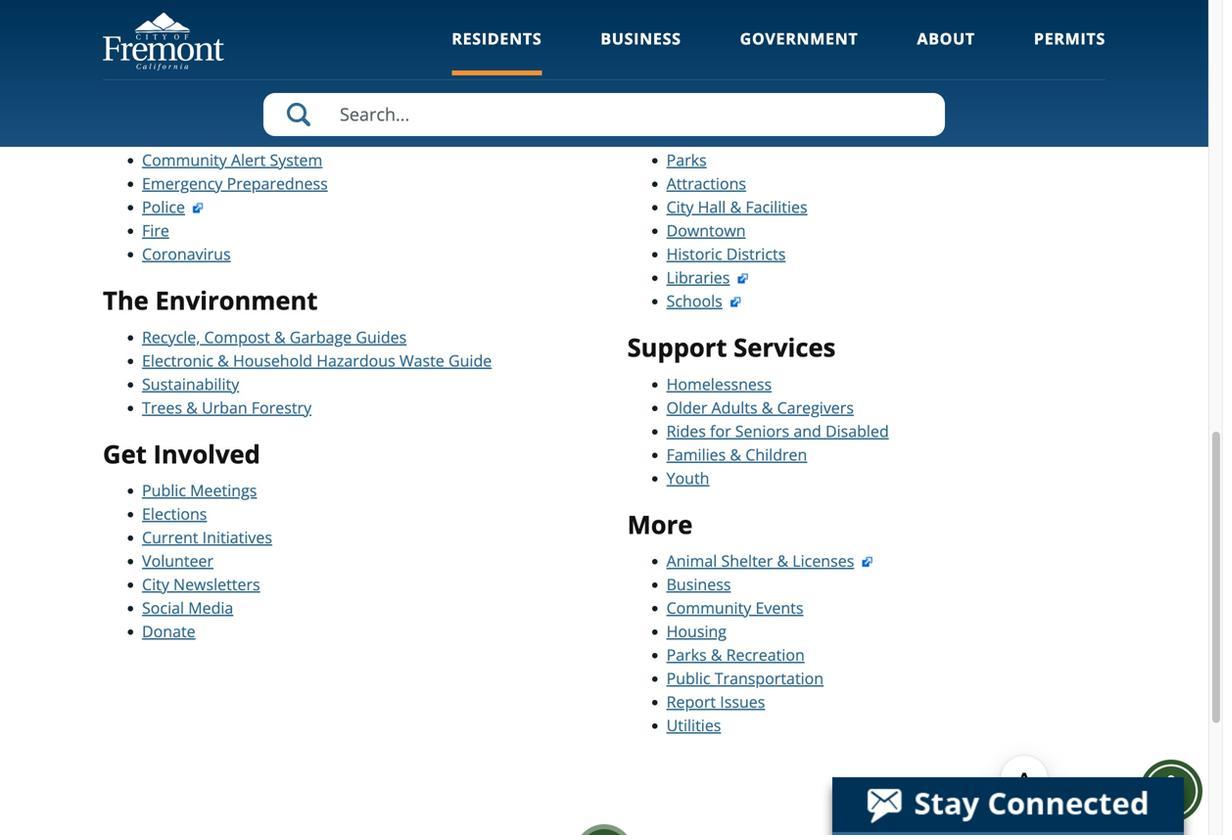 Task type: vqa. For each thing, say whether or not it's contained in the screenshot.
Business LINK to the bottom
yes



Task type: locate. For each thing, give the bounding box(es) containing it.
1 vertical spatial business link
[[667, 574, 731, 595]]

2 parks from the top
[[667, 645, 707, 666]]

1 vertical spatial city
[[142, 574, 169, 595]]

residents link
[[452, 28, 542, 76]]

families
[[667, 444, 726, 465]]

0 horizontal spatial community
[[142, 149, 227, 171]]

public up report
[[667, 668, 711, 689]]

& right hall
[[730, 197, 742, 218]]

sustainability link
[[142, 374, 239, 395]]

public
[[142, 480, 186, 501], [667, 668, 711, 689]]

&
[[425, 106, 444, 140], [730, 197, 742, 218], [274, 327, 286, 348], [218, 350, 229, 371], [186, 397, 198, 418], [762, 397, 773, 418], [730, 444, 742, 465], [777, 551, 789, 572], [711, 645, 723, 666]]

business
[[601, 28, 682, 49], [667, 574, 731, 595]]

downtown link
[[667, 220, 746, 241]]

preparedness down system
[[227, 173, 328, 194]]

volunteer
[[142, 551, 214, 572]]

0 vertical spatial business link
[[601, 28, 682, 76]]

urban
[[202, 397, 248, 418]]

business link
[[601, 28, 682, 76], [667, 574, 731, 595]]

police link
[[142, 197, 205, 218]]

current
[[142, 527, 198, 548]]

preparedness up system
[[247, 106, 418, 140]]

emergency up the community alert system link
[[103, 106, 240, 140]]

1 vertical spatial business
[[667, 574, 731, 595]]

1 horizontal spatial community
[[667, 598, 752, 619]]

meetings
[[190, 480, 257, 501]]

emergency up police link
[[142, 173, 223, 194]]

sustainability
[[142, 374, 239, 395]]

parks inside the places parks attractions city hall & facilities downtown historic districts libraries schools
[[667, 149, 707, 171]]

parks up attractions
[[667, 149, 707, 171]]

& inside emergency preparedness & safety community alert system emergency preparedness police fire coronavirus
[[425, 106, 444, 140]]

youth
[[667, 468, 710, 489]]

garbage
[[290, 327, 352, 348]]

business up search text box
[[601, 28, 682, 49]]

0 vertical spatial public
[[142, 480, 186, 501]]

initiatives
[[202, 527, 272, 548]]

donate link
[[142, 621, 196, 642]]

1 vertical spatial community
[[667, 598, 752, 619]]

& urban forestry link
[[182, 397, 312, 418]]

trees
[[142, 397, 182, 418]]

system
[[270, 149, 323, 171]]

1 horizontal spatial public
[[667, 668, 711, 689]]

hall
[[698, 197, 726, 218]]

emergency
[[103, 106, 240, 140], [142, 173, 223, 194]]

1 parks from the top
[[667, 149, 707, 171]]

for
[[710, 421, 731, 442]]

business down animal
[[667, 574, 731, 595]]

0 vertical spatial parks
[[667, 149, 707, 171]]

city hall & facilities link
[[667, 197, 808, 218]]

parks link
[[667, 149, 707, 171]]

public transportation link
[[667, 668, 824, 689]]

more animal shelter & licenses business community events housing parks & recreation public transportation report issues utilities
[[628, 507, 855, 736]]

& up household
[[274, 327, 286, 348]]

media
[[188, 598, 233, 619]]

environment
[[155, 283, 318, 318]]

Search text field
[[264, 93, 945, 136]]

schools link
[[667, 291, 742, 312]]

1 horizontal spatial city
[[667, 197, 694, 218]]

coronavirus link
[[142, 244, 231, 265]]

libraries
[[667, 267, 730, 288]]

preparedness
[[247, 106, 418, 140], [227, 173, 328, 194]]

0 horizontal spatial city
[[142, 574, 169, 595]]

parks
[[667, 149, 707, 171], [667, 645, 707, 666]]

districts
[[727, 244, 786, 265]]

community events link
[[667, 598, 804, 619]]

current initiatives link
[[142, 527, 272, 548]]

community
[[142, 149, 227, 171], [667, 598, 752, 619]]

business inside more animal shelter & licenses business community events housing parks & recreation public transportation report issues utilities
[[667, 574, 731, 595]]

household
[[233, 350, 313, 371]]

0 vertical spatial emergency
[[103, 106, 240, 140]]

police
[[142, 197, 185, 218]]

business link for government
[[601, 28, 682, 76]]

0 vertical spatial city
[[667, 197, 694, 218]]

public inside more animal shelter & licenses business community events housing parks & recreation public transportation report issues utilities
[[667, 668, 711, 689]]

events
[[756, 598, 804, 619]]

city inside 'get involved public meetings elections current initiatives volunteer city newsletters social media donate'
[[142, 574, 169, 595]]

business link up search text box
[[601, 28, 682, 76]]

community up police link
[[142, 149, 227, 171]]

city left hall
[[667, 197, 694, 218]]

about link
[[917, 28, 976, 76]]

children
[[746, 444, 808, 465]]

and
[[794, 421, 822, 442]]

0 vertical spatial preparedness
[[247, 106, 418, 140]]

1 vertical spatial parks
[[667, 645, 707, 666]]

0 vertical spatial business
[[601, 28, 682, 49]]

0 horizontal spatial public
[[142, 480, 186, 501]]

community alert system link
[[142, 149, 323, 171]]

parks inside more animal shelter & licenses business community events housing parks & recreation public transportation report issues utilities
[[667, 645, 707, 666]]

emergency preparedness link
[[142, 173, 328, 194]]

recreation
[[727, 645, 805, 666]]

fire
[[142, 220, 169, 241]]

& left safety
[[425, 106, 444, 140]]

0 vertical spatial community
[[142, 149, 227, 171]]

& up seniors
[[762, 397, 773, 418]]

business link down animal
[[667, 574, 731, 595]]

community up housing
[[667, 598, 752, 619]]

1 vertical spatial emergency
[[142, 173, 223, 194]]

historic districts link
[[667, 244, 786, 265]]

housing link
[[667, 621, 727, 642]]

public up the "elections" link
[[142, 480, 186, 501]]

emergency preparedness & safety community alert system emergency preparedness police fire coronavirus
[[103, 106, 529, 265]]

attractions link
[[667, 173, 747, 194]]

electronic & household hazardous waste guide link
[[142, 350, 492, 371]]

city up social
[[142, 574, 169, 595]]

support services homelessness older adults & caregivers rides for seniors and disabled families & children youth
[[628, 330, 889, 489]]

older adults & caregivers link
[[667, 397, 854, 418]]

community inside emergency preparedness & safety community alert system emergency preparedness police fire coronavirus
[[142, 149, 227, 171]]

city
[[667, 197, 694, 218], [142, 574, 169, 595]]

1 vertical spatial public
[[667, 668, 711, 689]]

older
[[667, 397, 708, 418]]

parks down housing
[[667, 645, 707, 666]]



Task type: describe. For each thing, give the bounding box(es) containing it.
community inside more animal shelter & licenses business community events housing parks & recreation public transportation report issues utilities
[[667, 598, 752, 619]]

caregivers
[[778, 397, 854, 418]]

seniors
[[736, 421, 790, 442]]

attractions
[[667, 173, 747, 194]]

disabled
[[826, 421, 889, 442]]

places parks attractions city hall & facilities downtown historic districts libraries schools
[[628, 106, 808, 312]]

& down for at bottom right
[[730, 444, 742, 465]]

& right shelter at the bottom right of the page
[[777, 551, 789, 572]]

trees link
[[142, 397, 182, 418]]

alert
[[231, 149, 266, 171]]

guides
[[356, 327, 407, 348]]

support
[[628, 330, 727, 365]]

compost
[[204, 327, 270, 348]]

permits link
[[1035, 28, 1106, 76]]

involved
[[153, 437, 260, 471]]

safety
[[450, 106, 529, 140]]

schools
[[667, 291, 723, 312]]

the
[[103, 283, 149, 318]]

& down the compost
[[218, 350, 229, 371]]

elections
[[142, 504, 207, 525]]

1 vertical spatial preparedness
[[227, 173, 328, 194]]

fire link
[[142, 220, 169, 241]]

permits
[[1035, 28, 1106, 49]]

electronic
[[142, 350, 214, 371]]

downtown
[[667, 220, 746, 241]]

animal shelter & licenses link
[[667, 551, 874, 572]]

business link for community events
[[667, 574, 731, 595]]

youth link
[[667, 468, 710, 489]]

city newsletters link
[[142, 574, 260, 595]]

report
[[667, 692, 716, 713]]

rides for seniors and disabled link
[[667, 421, 889, 442]]

animal
[[667, 551, 717, 572]]

volunteer link
[[142, 551, 214, 572]]

homelessness link
[[667, 374, 772, 395]]

facilities
[[746, 197, 808, 218]]

more
[[628, 507, 693, 542]]

historic
[[667, 244, 723, 265]]

places
[[628, 106, 706, 140]]

social media link
[[142, 598, 233, 619]]

government
[[740, 28, 859, 49]]

shelter
[[722, 551, 773, 572]]

families & children link
[[667, 444, 808, 465]]

housing
[[667, 621, 727, 642]]

transportation
[[715, 668, 824, 689]]

report issues link
[[667, 692, 766, 713]]

public inside 'get involved public meetings elections current initiatives volunteer city newsletters social media donate'
[[142, 480, 186, 501]]

issues
[[720, 692, 766, 713]]

homelessness
[[667, 374, 772, 395]]

residents
[[452, 28, 542, 49]]

guide
[[449, 350, 492, 371]]

forestry
[[252, 397, 312, 418]]

about
[[917, 28, 976, 49]]

& inside the places parks attractions city hall & facilities downtown historic districts libraries schools
[[730, 197, 742, 218]]

coronavirus
[[142, 244, 231, 265]]

stay connected image
[[833, 778, 1183, 833]]

social
[[142, 598, 184, 619]]

libraries link
[[667, 267, 750, 288]]

& down housing link
[[711, 645, 723, 666]]

parks & recreation link
[[667, 645, 805, 666]]

government link
[[740, 28, 859, 76]]

adults
[[712, 397, 758, 418]]

recycle, compost & garbage guides link
[[142, 327, 407, 348]]

& down the "sustainability" link
[[186, 397, 198, 418]]

waste
[[400, 350, 445, 371]]

utilities link
[[667, 715, 722, 736]]

services
[[734, 330, 836, 365]]

get involved public meetings elections current initiatives volunteer city newsletters social media donate
[[103, 437, 272, 642]]

hazardous
[[317, 350, 396, 371]]

newsletters
[[173, 574, 260, 595]]

rides
[[667, 421, 706, 442]]

get
[[103, 437, 147, 471]]

recycle,
[[142, 327, 200, 348]]

elections link
[[142, 504, 207, 525]]

the environment recycle, compost & garbage guides electronic & household hazardous waste guide sustainability trees & urban forestry
[[103, 283, 492, 418]]

donate
[[142, 621, 196, 642]]

city inside the places parks attractions city hall & facilities downtown historic districts libraries schools
[[667, 197, 694, 218]]



